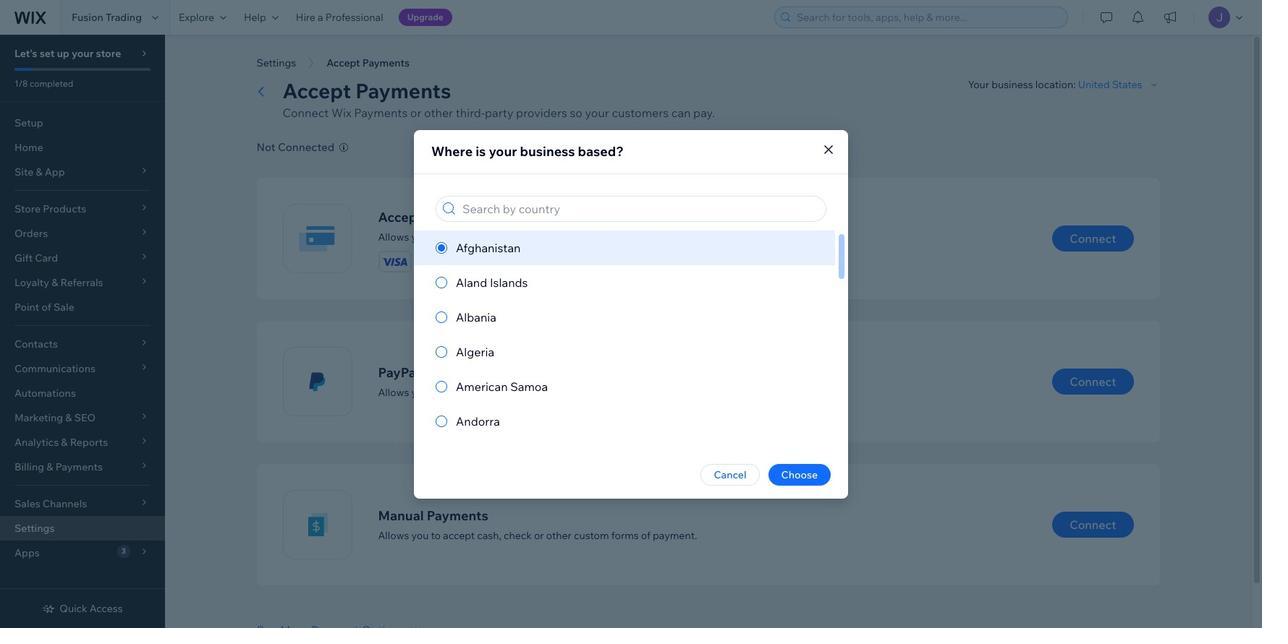 Task type: locate. For each thing, give the bounding box(es) containing it.
where
[[431, 143, 473, 160]]

payments inside manual payments allows you to accept cash, check or other custom forms of payment.
[[427, 508, 488, 524]]

0 horizontal spatial settings
[[14, 523, 55, 536]]

customers
[[612, 106, 669, 120]]

0 vertical spatial of
[[42, 301, 51, 314]]

0 vertical spatial business
[[992, 78, 1033, 91]]

upgrade
[[407, 12, 444, 22]]

3 to from the top
[[431, 529, 441, 542]]

3 accept from the top
[[443, 529, 475, 542]]

states
[[1112, 78, 1143, 91]]

settings for settings 'link'
[[14, 523, 55, 536]]

1 vertical spatial connect button
[[1053, 369, 1134, 395]]

2 to from the top
[[431, 386, 441, 399]]

accept up andorra
[[443, 386, 475, 399]]

1 vertical spatial business
[[520, 143, 575, 160]]

2 vertical spatial allows
[[378, 529, 409, 542]]

2 vertical spatial to
[[431, 529, 441, 542]]

your right 'is'
[[489, 143, 517, 160]]

forms
[[611, 529, 639, 542]]

1 vertical spatial settings
[[14, 523, 55, 536]]

set
[[40, 47, 55, 60]]

or for you
[[507, 231, 517, 244]]

settings
[[257, 56, 296, 69], [14, 523, 55, 536]]

2 accept from the top
[[443, 386, 475, 399]]

1 vertical spatial accept
[[443, 386, 475, 399]]

you
[[411, 231, 429, 244], [411, 386, 429, 399], [411, 529, 429, 542]]

american
[[456, 380, 508, 394]]

1 accept from the top
[[443, 231, 475, 244]]

cards,
[[546, 231, 575, 244]]

to
[[431, 231, 441, 244], [431, 386, 441, 399], [431, 529, 441, 542]]

settings inside button
[[257, 56, 296, 69]]

with
[[548, 209, 575, 225]]

you inside paypal allows you to accept paypal and pay later payments.
[[411, 386, 429, 399]]

united
[[1078, 78, 1110, 91]]

3 allows from the top
[[378, 529, 409, 542]]

accept down credit/debit
[[443, 231, 475, 244]]

2 horizontal spatial or
[[534, 529, 544, 542]]

afghanistan
[[456, 241, 521, 255]]

0 vertical spatial settings
[[257, 56, 296, 69]]

or left 'debit'
[[507, 231, 517, 244]]

0 horizontal spatial and
[[511, 386, 529, 399]]

0 horizontal spatial other
[[424, 106, 453, 120]]

0 vertical spatial connect button
[[1053, 226, 1134, 252]]

2 vertical spatial connect button
[[1053, 512, 1134, 539]]

aland islands
[[456, 275, 528, 290]]

of inside sidebar element
[[42, 301, 51, 314]]

0 vertical spatial payments
[[356, 78, 451, 104]]

1 vertical spatial allows
[[378, 386, 409, 399]]

0 vertical spatial other
[[424, 106, 453, 120]]

chinaunionpay image
[[496, 252, 528, 272]]

Search for tools, apps, help & more... field
[[793, 7, 1063, 28]]

explore
[[179, 11, 214, 24]]

you up mastercard icon
[[411, 231, 429, 244]]

1 vertical spatial payments
[[354, 106, 408, 120]]

1 horizontal spatial settings
[[257, 56, 296, 69]]

2 horizontal spatial your
[[585, 106, 609, 120]]

settings for settings button
[[257, 56, 296, 69]]

wix up apple
[[578, 209, 602, 225]]

connect for allows you to accept credit or debit cards,
[[1070, 232, 1116, 246]]

payments
[[356, 78, 451, 104], [354, 106, 408, 120], [427, 508, 488, 524]]

google
[[628, 231, 663, 244]]

to inside paypal allows you to accept paypal and pay later payments.
[[431, 386, 441, 399]]

hire a professional link
[[287, 0, 392, 35]]

you left american
[[411, 386, 429, 399]]

credit/debit
[[425, 209, 505, 225]]

other left 'third-'
[[424, 106, 453, 120]]

2 vertical spatial accept
[[443, 529, 475, 542]]

connect
[[283, 106, 329, 120], [1070, 232, 1116, 246], [1070, 375, 1116, 389], [1070, 518, 1116, 533]]

2 you from the top
[[411, 386, 429, 399]]

pay
[[607, 231, 624, 244], [666, 231, 682, 244], [531, 386, 548, 399]]

of right forms
[[641, 529, 651, 542]]

0 horizontal spatial paypal
[[378, 364, 420, 381]]

or for payments
[[410, 106, 422, 120]]

to up mastercard icon
[[431, 231, 441, 244]]

1 vertical spatial or
[[507, 231, 517, 244]]

wix point of sale image
[[697, 252, 718, 272]]

3 you from the top
[[411, 529, 429, 542]]

1 horizontal spatial your
[[489, 143, 517, 160]]

you down manual
[[411, 529, 429, 542]]

help button
[[235, 0, 287, 35]]

pay left later
[[531, 386, 548, 399]]

cancel
[[714, 469, 747, 482]]

of left sale
[[42, 301, 51, 314]]

0 vertical spatial you
[[411, 231, 429, 244]]

pay inside paypal allows you to accept paypal and pay later payments.
[[531, 386, 548, 399]]

0 vertical spatial allows
[[378, 231, 409, 244]]

0 horizontal spatial accept
[[283, 78, 351, 104]]

point of sale link
[[0, 295, 165, 320]]

wix
[[331, 106, 352, 120], [578, 209, 602, 225]]

debit
[[519, 231, 544, 244]]

1 horizontal spatial ,
[[682, 231, 684, 244]]

andorra
[[456, 414, 500, 429]]

1 allows from the top
[[378, 231, 409, 244]]

1 vertical spatial your
[[585, 106, 609, 120]]

, left affirm at the right
[[682, 231, 684, 244]]

business right your
[[992, 78, 1033, 91]]

pay.
[[693, 106, 715, 120]]

accept
[[283, 78, 351, 104], [378, 209, 422, 225]]

accept left cash,
[[443, 529, 475, 542]]

1 horizontal spatial other
[[546, 529, 572, 542]]

to left cash,
[[431, 529, 441, 542]]

your right up at the left top of the page
[[72, 47, 94, 60]]

2 vertical spatial payments
[[427, 508, 488, 524]]

0 horizontal spatial ,
[[624, 231, 626, 244]]

others.
[[738, 231, 771, 244]]

3 connect button from the top
[[1053, 512, 1134, 539]]

allows inside paypal allows you to accept paypal and pay later payments.
[[378, 386, 409, 399]]

2 connect button from the top
[[1053, 369, 1134, 395]]

settings inside 'link'
[[14, 523, 55, 536]]

0 horizontal spatial wix
[[331, 106, 352, 120]]

1 horizontal spatial accept
[[378, 209, 422, 225]]

0 horizontal spatial your
[[72, 47, 94, 60]]

2 vertical spatial you
[[411, 529, 429, 542]]

accept inside accept payments connect wix payments or other third-party providers so your customers can pay.
[[283, 78, 351, 104]]

your inside sidebar element
[[72, 47, 94, 60]]

amex image
[[457, 252, 489, 272]]

or inside accept payments connect wix payments or other third-party providers so your customers can pay.
[[410, 106, 422, 120]]

0 vertical spatial accept
[[443, 231, 475, 244]]

accept down settings button
[[283, 78, 351, 104]]

pay up afterpay icon
[[666, 231, 682, 244]]

0 vertical spatial your
[[72, 47, 94, 60]]

trading
[[106, 11, 142, 24]]

1 horizontal spatial or
[[507, 231, 517, 244]]

recommended
[[622, 212, 682, 222]]

of inside manual payments allows you to accept cash, check or other custom forms of payment.
[[641, 529, 651, 542]]

your
[[968, 78, 989, 91]]

0 vertical spatial wix
[[331, 106, 352, 120]]

1 vertical spatial to
[[431, 386, 441, 399]]

setup link
[[0, 111, 165, 135]]

and right american
[[511, 386, 529, 399]]

0 vertical spatial to
[[431, 231, 441, 244]]

or right "check"
[[534, 529, 544, 542]]

a
[[318, 11, 323, 24]]

of
[[42, 301, 51, 314], [641, 529, 651, 542]]

and right affirm at the right
[[718, 231, 736, 244]]

0 horizontal spatial of
[[42, 301, 51, 314]]

2 allows from the top
[[378, 386, 409, 399]]

0 vertical spatial and
[[718, 231, 736, 244]]

0 vertical spatial or
[[410, 106, 422, 120]]

where is your business based?
[[431, 143, 624, 160]]

settings link
[[0, 517, 165, 541]]

quick access button
[[42, 603, 123, 616]]

1 vertical spatial you
[[411, 386, 429, 399]]

1 vertical spatial of
[[641, 529, 651, 542]]

1 vertical spatial accept
[[378, 209, 422, 225]]

or left 'third-'
[[410, 106, 422, 120]]

home
[[14, 141, 43, 154]]

later
[[550, 386, 575, 399]]

home link
[[0, 135, 165, 160]]

up
[[57, 47, 69, 60]]

visa image
[[379, 252, 411, 272]]

2 vertical spatial or
[[534, 529, 544, 542]]

allows
[[378, 231, 409, 244], [378, 386, 409, 399], [378, 529, 409, 542]]

accept
[[443, 231, 475, 244], [443, 386, 475, 399], [443, 529, 475, 542]]

1 horizontal spatial paypal
[[477, 386, 509, 399]]

and inside paypal allows you to accept paypal and pay later payments.
[[511, 386, 529, 399]]

1 vertical spatial other
[[546, 529, 572, 542]]

other
[[424, 106, 453, 120], [546, 529, 572, 542]]

to left american
[[431, 386, 441, 399]]

pay right apple
[[607, 231, 624, 244]]

0 horizontal spatial or
[[410, 106, 422, 120]]

your right so on the top left of the page
[[585, 106, 609, 120]]

your business location:
[[968, 78, 1078, 91]]

can
[[672, 106, 691, 120]]

1 vertical spatial paypal
[[477, 386, 509, 399]]

,
[[624, 231, 626, 244], [682, 231, 684, 244]]

connect button
[[1053, 226, 1134, 252], [1053, 369, 1134, 395], [1053, 512, 1134, 539]]

sale
[[54, 301, 74, 314]]

payments.
[[577, 386, 627, 399]]

business down providers
[[520, 143, 575, 160]]

wix up connected
[[331, 106, 352, 120]]

, left google
[[624, 231, 626, 244]]

united states button
[[1078, 78, 1160, 91]]

0 vertical spatial accept
[[283, 78, 351, 104]]

1 horizontal spatial of
[[641, 529, 651, 542]]

1 horizontal spatial pay
[[607, 231, 624, 244]]

hire a professional
[[296, 11, 383, 24]]

accept up visa icon at top
[[378, 209, 422, 225]]

other left custom
[[546, 529, 572, 542]]

business
[[992, 78, 1033, 91], [520, 143, 575, 160]]

or
[[410, 106, 422, 120], [507, 231, 517, 244], [534, 529, 544, 542]]

payments for manual payments
[[427, 508, 488, 524]]

1 horizontal spatial wix
[[578, 209, 602, 225]]

0 horizontal spatial pay
[[531, 386, 548, 399]]

1 vertical spatial and
[[511, 386, 529, 399]]

paypal allows you to accept paypal and pay later payments.
[[378, 364, 627, 399]]



Task type: vqa. For each thing, say whether or not it's contained in the screenshot.
your within the Sidebar element
yes



Task type: describe. For each thing, give the bounding box(es) containing it.
1/8
[[14, 78, 28, 89]]

upgrade button
[[399, 9, 452, 26]]

accept for payments
[[283, 78, 351, 104]]

1 to from the top
[[431, 231, 441, 244]]

let's
[[14, 47, 37, 60]]

professional
[[326, 11, 383, 24]]

allows you to accept credit or debit cards, apple pay , google pay , affirm and others.
[[378, 231, 771, 244]]

connect button for paypal
[[1053, 369, 1134, 395]]

2 horizontal spatial pay
[[666, 231, 682, 244]]

based?
[[578, 143, 624, 160]]

point of sale
[[14, 301, 74, 314]]

connect for allows you to accept paypal and pay later payments.
[[1070, 375, 1116, 389]]

1 horizontal spatial and
[[718, 231, 736, 244]]

providers
[[516, 106, 567, 120]]

is
[[476, 143, 486, 160]]

access
[[90, 603, 123, 616]]

google pay image
[[574, 252, 606, 272]]

credit
[[477, 231, 505, 244]]

0 horizontal spatial business
[[520, 143, 575, 160]]

wix inside accept payments connect wix payments or other third-party providers so your customers can pay.
[[331, 106, 352, 120]]

or inside manual payments allows you to accept cash, check or other custom forms of payment.
[[534, 529, 544, 542]]

party
[[485, 106, 514, 120]]

accept inside paypal allows you to accept paypal and pay later payments.
[[443, 386, 475, 399]]

settings button
[[249, 52, 303, 74]]

apple
[[577, 231, 605, 244]]

islands
[[490, 275, 528, 290]]

accept credit/debit cards with wix
[[378, 209, 602, 225]]

let's set up your store
[[14, 47, 121, 60]]

tap to pay on mobile image
[[731, 252, 763, 272]]

not connected
[[257, 140, 335, 154]]

your inside accept payments connect wix payments or other third-party providers so your customers can pay.
[[585, 106, 609, 120]]

payment.
[[653, 529, 697, 542]]

sidebar element
[[0, 35, 165, 629]]

albania
[[456, 310, 497, 325]]

Search by country field
[[458, 197, 822, 221]]

manual payments allows you to accept cash, check or other custom forms of payment.
[[378, 508, 697, 542]]

other inside manual payments allows you to accept cash, check or other custom forms of payment.
[[546, 529, 572, 542]]

help
[[244, 11, 266, 24]]

accept inside manual payments allows you to accept cash, check or other custom forms of payment.
[[443, 529, 475, 542]]

aland
[[456, 275, 487, 290]]

payments for accept payments
[[356, 78, 451, 104]]

automations
[[14, 387, 76, 400]]

samoa
[[510, 380, 548, 394]]

accept for credit/debit
[[378, 209, 422, 225]]

united states
[[1078, 78, 1143, 91]]

fusion
[[72, 11, 103, 24]]

0 vertical spatial paypal
[[378, 364, 420, 381]]

store
[[96, 47, 121, 60]]

mastercard image
[[418, 252, 450, 272]]

accept payments connect wix payments or other third-party providers so your customers can pay.
[[283, 78, 715, 120]]

american samoa
[[456, 380, 548, 394]]

setup
[[14, 117, 43, 130]]

you inside manual payments allows you to accept cash, check or other custom forms of payment.
[[411, 529, 429, 542]]

to inside manual payments allows you to accept cash, check or other custom forms of payment.
[[431, 529, 441, 542]]

choose
[[781, 469, 818, 482]]

completed
[[30, 78, 73, 89]]

afterpay image
[[653, 256, 684, 267]]

1 horizontal spatial business
[[992, 78, 1033, 91]]

location:
[[1036, 78, 1076, 91]]

custom
[[574, 529, 609, 542]]

hire
[[296, 11, 316, 24]]

cash,
[[477, 529, 501, 542]]

1/8 completed
[[14, 78, 73, 89]]

connect inside accept payments connect wix payments or other third-party providers so your customers can pay.
[[283, 106, 329, 120]]

algeria
[[456, 345, 494, 359]]

so
[[570, 106, 583, 120]]

automations link
[[0, 381, 165, 406]]

quick access
[[60, 603, 123, 616]]

affirm image
[[613, 255, 645, 268]]

1 connect button from the top
[[1053, 226, 1134, 252]]

affirm
[[687, 231, 716, 244]]

1 vertical spatial wix
[[578, 209, 602, 225]]

other inside accept payments connect wix payments or other third-party providers so your customers can pay.
[[424, 106, 453, 120]]

1 you from the top
[[411, 231, 429, 244]]

2 vertical spatial your
[[489, 143, 517, 160]]

1 , from the left
[[624, 231, 626, 244]]

choose button
[[768, 464, 831, 486]]

third-
[[456, 106, 485, 120]]

apple pay image
[[535, 252, 567, 272]]

allows inside manual payments allows you to accept cash, check or other custom forms of payment.
[[378, 529, 409, 542]]

fusion trading
[[72, 11, 142, 24]]

connect button for manual payments
[[1053, 512, 1134, 539]]

connect for allows you to accept cash, check or other custom forms of payment.
[[1070, 518, 1116, 533]]

cancel button
[[701, 464, 760, 486]]

not
[[257, 140, 275, 154]]

check
[[504, 529, 532, 542]]

2 , from the left
[[682, 231, 684, 244]]

manual
[[378, 508, 424, 524]]

connected
[[278, 140, 335, 154]]

point
[[14, 301, 39, 314]]

quick
[[60, 603, 87, 616]]

cards
[[508, 209, 545, 225]]



